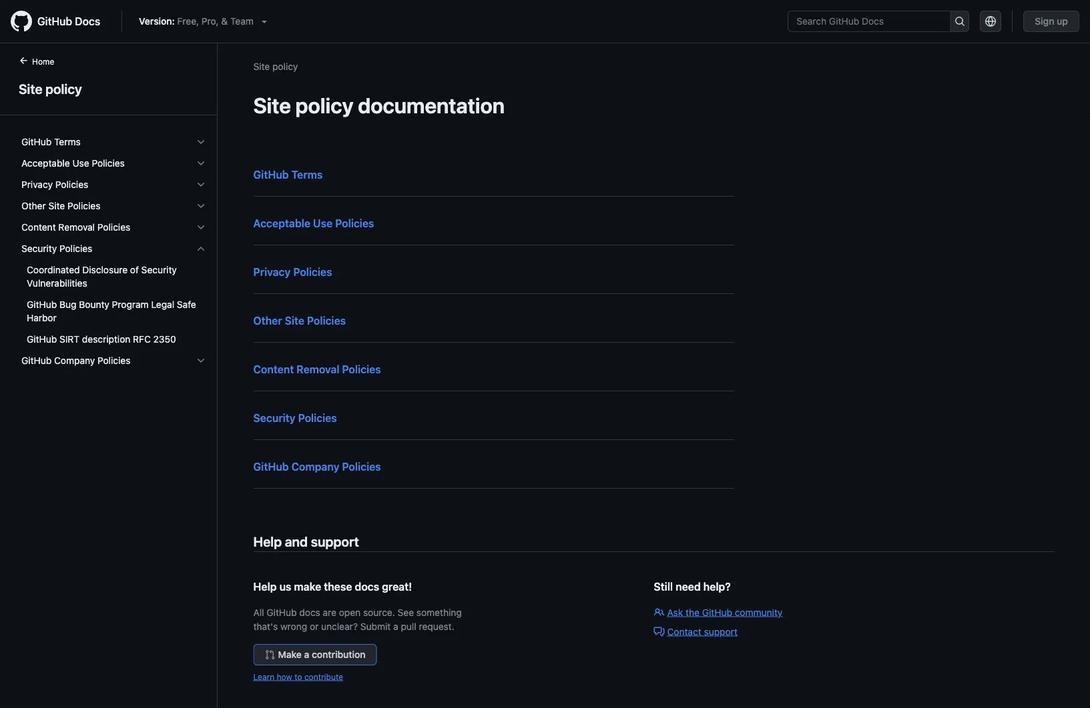 Task type: describe. For each thing, give the bounding box(es) containing it.
privacy policies link
[[253, 266, 332, 279]]

github sirt description rfc 2350
[[27, 334, 176, 345]]

up
[[1057, 16, 1068, 27]]

other site policies inside dropdown button
[[21, 201, 100, 212]]

security inside "coordinated disclosure of security vulnerabilities"
[[141, 265, 177, 276]]

docs
[[75, 15, 100, 28]]

github bug bounty program legal safe harbor
[[27, 299, 196, 324]]

acceptable inside dropdown button
[[21, 158, 70, 169]]

security policies link
[[253, 412, 337, 425]]

terms inside dropdown button
[[54, 137, 81, 148]]

all github docs are open source. see something that's wrong or unclear? submit a pull request.
[[253, 607, 462, 632]]

0 vertical spatial docs
[[355, 581, 379, 594]]

github terms link
[[253, 169, 323, 181]]

help for help and support
[[253, 534, 282, 550]]

learn how to contribute
[[253, 673, 343, 682]]

1 vertical spatial acceptable
[[253, 217, 310, 230]]

bug
[[59, 299, 76, 310]]

ask the github community link
[[654, 607, 783, 618]]

0 vertical spatial support
[[311, 534, 359, 550]]

wrong
[[280, 621, 307, 632]]

content removal policies link
[[253, 363, 381, 376]]

learn how to contribute link
[[253, 673, 343, 682]]

acceptable use policies link
[[253, 217, 374, 230]]

free,
[[177, 16, 199, 27]]

1 vertical spatial other
[[253, 315, 282, 327]]

contact support link
[[654, 627, 738, 638]]

submit
[[360, 621, 391, 632]]

and
[[285, 534, 308, 550]]

1 horizontal spatial content removal policies
[[253, 363, 381, 376]]

sc 9kayk9 0 image for content removal policies
[[196, 222, 206, 233]]

pro,
[[202, 16, 219, 27]]

contact support
[[667, 627, 738, 638]]

make
[[294, 581, 321, 594]]

help us make these docs great!
[[253, 581, 412, 594]]

privacy policies inside dropdown button
[[21, 179, 88, 190]]

sign up link
[[1023, 11, 1079, 32]]

contact
[[667, 627, 701, 638]]

github inside 'github bug bounty program legal safe harbor'
[[27, 299, 57, 310]]

home link
[[13, 55, 76, 69]]

legal
[[151, 299, 174, 310]]

github docs
[[37, 15, 100, 28]]

see
[[398, 607, 414, 618]]

github terms inside dropdown button
[[21, 137, 81, 148]]

sc 9kayk9 0 image for other site policies
[[196, 201, 206, 212]]

1 horizontal spatial company
[[291, 461, 339, 474]]

help and support
[[253, 534, 359, 550]]

site policy documentation
[[253, 93, 505, 118]]

1 horizontal spatial removal
[[297, 363, 339, 376]]

github company policies inside dropdown button
[[21, 355, 130, 366]]

all
[[253, 607, 264, 618]]

description
[[82, 334, 130, 345]]

github inside dropdown button
[[21, 355, 52, 366]]

0 vertical spatial site policy link
[[253, 61, 298, 72]]

something
[[416, 607, 462, 618]]

learn
[[253, 673, 274, 682]]

other site policies button
[[16, 196, 212, 217]]

1 vertical spatial privacy policies
[[253, 266, 332, 279]]

contribute
[[304, 673, 343, 682]]

make a contribution link
[[253, 645, 377, 666]]

that's
[[253, 621, 278, 632]]

2350
[[153, 334, 176, 345]]

to
[[294, 673, 302, 682]]

1 horizontal spatial site policy
[[253, 61, 298, 72]]

content inside dropdown button
[[21, 222, 56, 233]]

help?
[[703, 581, 731, 594]]

security policies button
[[16, 238, 212, 260]]

sc 9kayk9 0 image for privacy policies
[[196, 180, 206, 190]]

bounty
[[79, 299, 109, 310]]

the
[[686, 607, 700, 618]]

1 horizontal spatial content
[[253, 363, 294, 376]]

rfc
[[133, 334, 151, 345]]

unclear?
[[321, 621, 358, 632]]

a inside the make a contribution link
[[304, 650, 309, 661]]

1 vertical spatial use
[[313, 217, 333, 230]]

of
[[130, 265, 139, 276]]

acceptable use policies button
[[16, 153, 212, 174]]

docs inside all github docs are open source. see something that's wrong or unclear? submit a pull request.
[[299, 607, 320, 618]]

version:
[[139, 16, 175, 27]]

github company policies button
[[16, 350, 212, 372]]

sc 9kayk9 0 image for github company policies
[[196, 356, 206, 366]]

github company policies link
[[253, 461, 381, 474]]

make a contribution
[[278, 650, 366, 661]]

us
[[279, 581, 291, 594]]

&
[[221, 16, 228, 27]]

team
[[230, 16, 254, 27]]

privacy policies button
[[16, 174, 212, 196]]



Task type: vqa. For each thing, say whether or not it's contained in the screenshot.
the for within the Enabling or disabling GitHub Codespaces for your organization You can control which users can use GitHub Codespaces in your organization's private repositories.
no



Task type: locate. For each thing, give the bounding box(es) containing it.
0 horizontal spatial security policies
[[21, 243, 92, 254]]

2 sc 9kayk9 0 image from the top
[[196, 180, 206, 190]]

how
[[277, 673, 292, 682]]

0 horizontal spatial a
[[304, 650, 309, 661]]

1 vertical spatial docs
[[299, 607, 320, 618]]

coordinated disclosure of security vulnerabilities
[[27, 265, 177, 289]]

security up coordinated
[[21, 243, 57, 254]]

sc 9kayk9 0 image inside content removal policies dropdown button
[[196, 222, 206, 233]]

1 horizontal spatial other site policies
[[253, 315, 346, 327]]

4 sc 9kayk9 0 image from the top
[[196, 244, 206, 254]]

other site policies down privacy policies link
[[253, 315, 346, 327]]

security policies up coordinated
[[21, 243, 92, 254]]

still need help?
[[654, 581, 731, 594]]

0 vertical spatial acceptable use policies
[[21, 158, 125, 169]]

2 security policies element from the top
[[11, 260, 217, 350]]

vulnerabilities
[[27, 278, 87, 289]]

0 vertical spatial github company policies
[[21, 355, 130, 366]]

privacy
[[21, 179, 53, 190], [253, 266, 291, 279]]

acceptable use policies up privacy policies link
[[253, 217, 374, 230]]

support down ask the github community link
[[704, 627, 738, 638]]

3 sc 9kayk9 0 image from the top
[[196, 201, 206, 212]]

security policies element containing coordinated disclosure of security vulnerabilities
[[11, 260, 217, 350]]

security up github company policies link
[[253, 412, 295, 425]]

sc 9kayk9 0 image inside 'other site policies' dropdown button
[[196, 201, 206, 212]]

privacy policies
[[21, 179, 88, 190], [253, 266, 332, 279]]

1 horizontal spatial privacy
[[253, 266, 291, 279]]

1 horizontal spatial github company policies
[[253, 461, 381, 474]]

0 horizontal spatial github company policies
[[21, 355, 130, 366]]

0 vertical spatial company
[[54, 355, 95, 366]]

docs up or
[[299, 607, 320, 618]]

policies
[[92, 158, 125, 169], [55, 179, 88, 190], [67, 201, 100, 212], [335, 217, 374, 230], [97, 222, 130, 233], [59, 243, 92, 254], [293, 266, 332, 279], [307, 315, 346, 327], [97, 355, 130, 366], [342, 363, 381, 376], [298, 412, 337, 425], [342, 461, 381, 474]]

1 vertical spatial security
[[141, 265, 177, 276]]

3 sc 9kayk9 0 image from the top
[[196, 356, 206, 366]]

0 horizontal spatial site policy
[[19, 81, 82, 96]]

0 vertical spatial terms
[[54, 137, 81, 148]]

open
[[339, 607, 361, 618]]

1 help from the top
[[253, 534, 282, 550]]

site
[[253, 61, 270, 72], [19, 81, 42, 96], [253, 93, 291, 118], [48, 201, 65, 212], [285, 315, 304, 327]]

security right of
[[141, 265, 177, 276]]

0 vertical spatial other site policies
[[21, 201, 100, 212]]

these
[[324, 581, 352, 594]]

0 horizontal spatial acceptable
[[21, 158, 70, 169]]

0 horizontal spatial other
[[21, 201, 46, 212]]

a right make
[[304, 650, 309, 661]]

search image
[[954, 16, 965, 27]]

1 vertical spatial terms
[[291, 169, 323, 181]]

1 horizontal spatial use
[[313, 217, 333, 230]]

0 horizontal spatial docs
[[299, 607, 320, 618]]

select language: current language is english image
[[985, 16, 996, 27]]

1 horizontal spatial security policies
[[253, 412, 337, 425]]

sc 9kayk9 0 image
[[196, 137, 206, 148], [196, 180, 206, 190], [196, 201, 206, 212], [196, 244, 206, 254]]

1 horizontal spatial github terms
[[253, 169, 323, 181]]

version: free, pro, & team
[[139, 16, 254, 27]]

content removal policies down other site policies link at the top of page
[[253, 363, 381, 376]]

1 vertical spatial content
[[253, 363, 294, 376]]

0 horizontal spatial use
[[72, 158, 89, 169]]

1 horizontal spatial security
[[141, 265, 177, 276]]

sign up
[[1035, 16, 1068, 27]]

1 horizontal spatial site policy link
[[253, 61, 298, 72]]

disclosure
[[82, 265, 128, 276]]

safe
[[177, 299, 196, 310]]

content removal policies down 'other site policies' dropdown button
[[21, 222, 130, 233]]

policies inside github company policies dropdown button
[[97, 355, 130, 366]]

1 horizontal spatial a
[[393, 621, 398, 632]]

sc 9kayk9 0 image inside github terms dropdown button
[[196, 137, 206, 148]]

company inside dropdown button
[[54, 355, 95, 366]]

content removal policies inside dropdown button
[[21, 222, 130, 233]]

1 horizontal spatial terms
[[291, 169, 323, 181]]

other inside dropdown button
[[21, 201, 46, 212]]

0 horizontal spatial content
[[21, 222, 56, 233]]

1 vertical spatial help
[[253, 581, 277, 594]]

0 horizontal spatial site policy link
[[16, 79, 201, 99]]

0 horizontal spatial content removal policies
[[21, 222, 130, 233]]

great!
[[382, 581, 412, 594]]

terms up the "acceptable use policies" link
[[291, 169, 323, 181]]

sc 9kayk9 0 image inside acceptable use policies dropdown button
[[196, 158, 206, 169]]

0 horizontal spatial support
[[311, 534, 359, 550]]

need
[[676, 581, 701, 594]]

2 help from the top
[[253, 581, 277, 594]]

docs
[[355, 581, 379, 594], [299, 607, 320, 618]]

github terms up acceptable use policies dropdown button on the top left of the page
[[21, 137, 81, 148]]

1 vertical spatial github company policies
[[253, 461, 381, 474]]

1 horizontal spatial acceptable use policies
[[253, 217, 374, 230]]

1 sc 9kayk9 0 image from the top
[[196, 158, 206, 169]]

support
[[311, 534, 359, 550], [704, 627, 738, 638]]

company down security policies link
[[291, 461, 339, 474]]

request.
[[419, 621, 454, 632]]

1 vertical spatial site policy
[[19, 81, 82, 96]]

0 vertical spatial other
[[21, 201, 46, 212]]

0 horizontal spatial privacy policies
[[21, 179, 88, 190]]

1 sc 9kayk9 0 image from the top
[[196, 137, 206, 148]]

sc 9kayk9 0 image for github terms
[[196, 137, 206, 148]]

help for help us make these docs great!
[[253, 581, 277, 594]]

0 vertical spatial privacy
[[21, 179, 53, 190]]

acceptable use policies down github terms dropdown button
[[21, 158, 125, 169]]

0 horizontal spatial other site policies
[[21, 201, 100, 212]]

0 horizontal spatial terms
[[54, 137, 81, 148]]

0 vertical spatial content
[[21, 222, 56, 233]]

0 horizontal spatial removal
[[58, 222, 95, 233]]

ask
[[667, 607, 683, 618]]

use
[[72, 158, 89, 169], [313, 217, 333, 230]]

security inside dropdown button
[[21, 243, 57, 254]]

0 vertical spatial site policy
[[253, 61, 298, 72]]

program
[[112, 299, 149, 310]]

github docs link
[[11, 11, 111, 32]]

removal inside content removal policies dropdown button
[[58, 222, 95, 233]]

sc 9kayk9 0 image for acceptable use policies
[[196, 158, 206, 169]]

site policy down triangle down icon
[[253, 61, 298, 72]]

site policy link
[[253, 61, 298, 72], [16, 79, 201, 99]]

sign
[[1035, 16, 1054, 27]]

removal down other site policies link at the top of page
[[297, 363, 339, 376]]

1 vertical spatial support
[[704, 627, 738, 638]]

2 sc 9kayk9 0 image from the top
[[196, 222, 206, 233]]

removal down 'other site policies' dropdown button
[[58, 222, 95, 233]]

content up security policies link
[[253, 363, 294, 376]]

company down sirt
[[54, 355, 95, 366]]

still
[[654, 581, 673, 594]]

privacy policies up other site policies link at the top of page
[[253, 266, 332, 279]]

1 horizontal spatial acceptable
[[253, 217, 310, 230]]

1 vertical spatial content removal policies
[[253, 363, 381, 376]]

sc 9kayk9 0 image
[[196, 158, 206, 169], [196, 222, 206, 233], [196, 356, 206, 366]]

0 vertical spatial a
[[393, 621, 398, 632]]

policies inside acceptable use policies dropdown button
[[92, 158, 125, 169]]

0 horizontal spatial company
[[54, 355, 95, 366]]

None search field
[[788, 11, 969, 32]]

0 vertical spatial privacy policies
[[21, 179, 88, 190]]

community
[[735, 607, 783, 618]]

use up privacy policies link
[[313, 217, 333, 230]]

1 horizontal spatial support
[[704, 627, 738, 638]]

pull
[[401, 621, 416, 632]]

content up coordinated
[[21, 222, 56, 233]]

github sirt description rfc 2350 link
[[16, 329, 212, 350]]

help left and
[[253, 534, 282, 550]]

1 vertical spatial a
[[304, 650, 309, 661]]

github terms up the "acceptable use policies" link
[[253, 169, 323, 181]]

github terms
[[21, 137, 81, 148], [253, 169, 323, 181]]

1 vertical spatial site policy link
[[16, 79, 201, 99]]

github company policies down security policies link
[[253, 461, 381, 474]]

github inside all github docs are open source. see something that's wrong or unclear? submit a pull request.
[[267, 607, 297, 618]]

0 vertical spatial sc 9kayk9 0 image
[[196, 158, 206, 169]]

policies inside 'other site policies' dropdown button
[[67, 201, 100, 212]]

1 horizontal spatial docs
[[355, 581, 379, 594]]

1 vertical spatial security policies
[[253, 412, 337, 425]]

0 horizontal spatial privacy
[[21, 179, 53, 190]]

policies inside security policies dropdown button
[[59, 243, 92, 254]]

acceptable
[[21, 158, 70, 169], [253, 217, 310, 230]]

0 vertical spatial acceptable
[[21, 158, 70, 169]]

harbor
[[27, 313, 57, 324]]

privacy policies down acceptable use policies dropdown button on the top left of the page
[[21, 179, 88, 190]]

coordinated
[[27, 265, 80, 276]]

1 vertical spatial github terms
[[253, 169, 323, 181]]

other
[[21, 201, 46, 212], [253, 315, 282, 327]]

security policies inside dropdown button
[[21, 243, 92, 254]]

0 vertical spatial content removal policies
[[21, 222, 130, 233]]

0 vertical spatial security
[[21, 243, 57, 254]]

security policies
[[21, 243, 92, 254], [253, 412, 337, 425]]

site policy link down triangle down icon
[[253, 61, 298, 72]]

home
[[32, 57, 54, 66]]

help left us
[[253, 581, 277, 594]]

github company policies
[[21, 355, 130, 366], [253, 461, 381, 474]]

site policy element
[[0, 54, 218, 708]]

2 vertical spatial security
[[253, 412, 295, 425]]

use down github terms dropdown button
[[72, 158, 89, 169]]

0 vertical spatial security policies
[[21, 243, 92, 254]]

1 vertical spatial removal
[[297, 363, 339, 376]]

use inside dropdown button
[[72, 158, 89, 169]]

contribution
[[312, 650, 366, 661]]

a left 'pull'
[[393, 621, 398, 632]]

0 horizontal spatial security
[[21, 243, 57, 254]]

terms up acceptable use policies dropdown button on the top left of the page
[[54, 137, 81, 148]]

0 horizontal spatial acceptable use policies
[[21, 158, 125, 169]]

help
[[253, 534, 282, 550], [253, 581, 277, 594]]

2 horizontal spatial security
[[253, 412, 295, 425]]

policies inside privacy policies dropdown button
[[55, 179, 88, 190]]

0 vertical spatial help
[[253, 534, 282, 550]]

site policy down home link
[[19, 81, 82, 96]]

github terms button
[[16, 132, 212, 153]]

1 vertical spatial other site policies
[[253, 315, 346, 327]]

1 vertical spatial privacy
[[253, 266, 291, 279]]

are
[[323, 607, 336, 618]]

company
[[54, 355, 95, 366], [291, 461, 339, 474]]

acceptable use policies inside dropdown button
[[21, 158, 125, 169]]

sc 9kayk9 0 image inside privacy policies dropdown button
[[196, 180, 206, 190]]

other site policies down privacy policies dropdown button at the left of page
[[21, 201, 100, 212]]

0 vertical spatial github terms
[[21, 137, 81, 148]]

source.
[[363, 607, 395, 618]]

sc 9kayk9 0 image inside security policies dropdown button
[[196, 244, 206, 254]]

support right and
[[311, 534, 359, 550]]

security policies element
[[11, 238, 217, 350], [11, 260, 217, 350]]

1 vertical spatial sc 9kayk9 0 image
[[196, 222, 206, 233]]

sc 9kayk9 0 image inside github company policies dropdown button
[[196, 356, 206, 366]]

github company policies down sirt
[[21, 355, 130, 366]]

docs up source.
[[355, 581, 379, 594]]

security policies element containing security policies
[[11, 238, 217, 350]]

policy for leftmost site policy link
[[45, 81, 82, 96]]

site inside dropdown button
[[48, 201, 65, 212]]

triangle down image
[[259, 16, 270, 27]]

other site policies link
[[253, 315, 346, 327]]

make
[[278, 650, 302, 661]]

security
[[21, 243, 57, 254], [141, 265, 177, 276], [253, 412, 295, 425]]

policies inside content removal policies dropdown button
[[97, 222, 130, 233]]

0 vertical spatial removal
[[58, 222, 95, 233]]

coordinated disclosure of security vulnerabilities link
[[16, 260, 212, 294]]

0 horizontal spatial github terms
[[21, 137, 81, 148]]

2 vertical spatial sc 9kayk9 0 image
[[196, 356, 206, 366]]

terms
[[54, 137, 81, 148], [291, 169, 323, 181]]

privacy inside dropdown button
[[21, 179, 53, 190]]

sc 9kayk9 0 image for security policies
[[196, 244, 206, 254]]

1 vertical spatial acceptable use policies
[[253, 217, 374, 230]]

1 security policies element from the top
[[11, 238, 217, 350]]

1 horizontal spatial other
[[253, 315, 282, 327]]

1 vertical spatial company
[[291, 461, 339, 474]]

site policy link up github terms dropdown button
[[16, 79, 201, 99]]

other site policies
[[21, 201, 100, 212], [253, 315, 346, 327]]

content removal policies button
[[16, 217, 212, 238]]

sirt
[[59, 334, 80, 345]]

github bug bounty program legal safe harbor link
[[16, 294, 212, 329]]

a inside all github docs are open source. see something that's wrong or unclear? submit a pull request.
[[393, 621, 398, 632]]

0 vertical spatial use
[[72, 158, 89, 169]]

or
[[310, 621, 319, 632]]

content
[[21, 222, 56, 233], [253, 363, 294, 376]]

policy
[[272, 61, 298, 72], [45, 81, 82, 96], [295, 93, 353, 118]]

security policies up github company policies link
[[253, 412, 337, 425]]

Search GitHub Docs search field
[[789, 11, 950, 31]]

github inside dropdown button
[[21, 137, 52, 148]]

policy for site policy link to the top
[[272, 61, 298, 72]]

a
[[393, 621, 398, 632], [304, 650, 309, 661]]

ask the github community
[[667, 607, 783, 618]]

github
[[37, 15, 72, 28], [21, 137, 52, 148], [253, 169, 289, 181], [27, 299, 57, 310], [27, 334, 57, 345], [21, 355, 52, 366], [253, 461, 289, 474], [267, 607, 297, 618], [702, 607, 732, 618]]

1 horizontal spatial privacy policies
[[253, 266, 332, 279]]

documentation
[[358, 93, 505, 118]]



